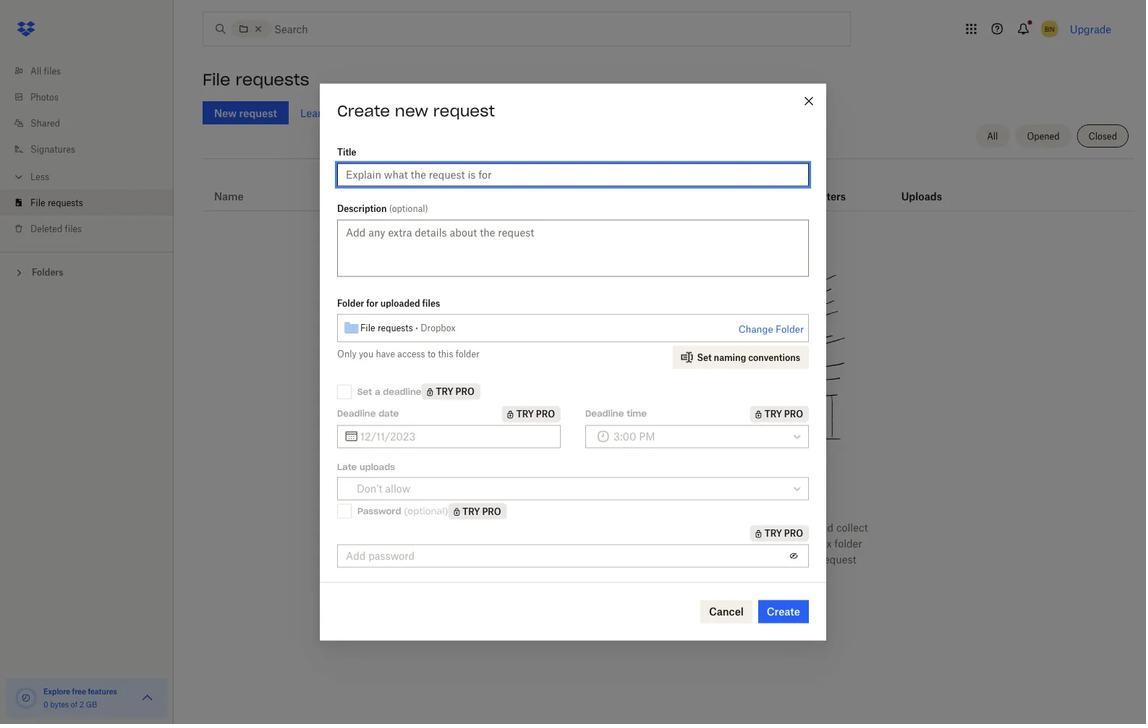 Task type: describe. For each thing, give the bounding box(es) containing it.
this
[[438, 349, 454, 360]]

request files from anyone, whether they have a dropbox account or not, and collect them in your dropbox. files will be automatically organized into a dropbox folder you choose. your privacy is important, so those who upload to your file request cannot access your dropbox account.
[[470, 522, 868, 582]]

optional for password ( optional )
[[408, 506, 445, 517]]

pro up request
[[482, 506, 501, 517]]

2 column header from the left
[[902, 170, 960, 205]]

create for create new request
[[337, 101, 390, 121]]

or
[[783, 522, 793, 534]]

folder for uploaded files
[[337, 298, 440, 309]]

so
[[666, 554, 677, 566]]

2 vertical spatial your
[[650, 569, 671, 582]]

( for description
[[389, 204, 392, 214]]

only
[[337, 349, 357, 360]]

Add any extra details about the request text field
[[337, 220, 809, 277]]

0 vertical spatial folder
[[337, 298, 364, 309]]

about
[[331, 107, 358, 119]]

whether
[[599, 522, 639, 534]]

file inside request files from anyone, whether they have a dropbox account or not, and collect them in your dropbox. files will be automatically organized into a dropbox folder you choose. your privacy is important, so those who upload to your file request cannot access your dropbox account.
[[803, 554, 818, 566]]

for
[[367, 298, 378, 309]]

dropbox inside the create new request dialog
[[421, 323, 456, 334]]

files for all files
[[44, 66, 61, 76]]

your
[[540, 554, 562, 566]]

upload
[[732, 554, 764, 566]]

gb
[[86, 701, 97, 710]]

signatures
[[30, 144, 75, 155]]

row containing name
[[203, 164, 1135, 211]]

who
[[708, 554, 729, 566]]

from for someone?
[[673, 485, 713, 505]]

deadline
[[383, 386, 422, 397]]

not,
[[795, 522, 813, 534]]

deleted files link
[[12, 216, 174, 242]]

conventions
[[749, 352, 801, 363]]

Add password password field
[[346, 548, 783, 564]]

upgrade link
[[1071, 23, 1112, 35]]

signatures link
[[12, 136, 174, 162]]

into
[[762, 538, 780, 550]]

learn about file requests
[[300, 107, 420, 119]]

•
[[416, 323, 418, 334]]

file inside file requests 'link'
[[30, 197, 45, 208]]

requests inside 'link'
[[48, 197, 83, 208]]

files for request files from anyone, whether they have a dropbox account or not, and collect them in your dropbox. files will be automatically organized into a dropbox folder you choose. your privacy is important, so those who upload to your file request cannot access your dropbox account.
[[511, 522, 531, 534]]

only you have access to this folder
[[337, 349, 480, 360]]

deadline date
[[337, 408, 399, 420]]

all for all
[[988, 131, 999, 142]]

explore free features 0 bytes of 2 gb
[[43, 687, 117, 710]]

they
[[641, 522, 662, 534]]

) for description ( optional )
[[425, 204, 428, 214]]

uploads
[[360, 461, 395, 473]]

collect
[[837, 522, 868, 534]]

deadline for deadline date
[[337, 408, 376, 420]]

list containing all files
[[0, 49, 174, 252]]

opened
[[1028, 131, 1060, 142]]

anyone,
[[560, 522, 596, 534]]

create for create
[[767, 606, 801, 618]]

explore
[[43, 687, 70, 697]]

set for set naming conventions
[[698, 352, 712, 363]]

dropbox down not,
[[792, 538, 832, 550]]

password ( optional )
[[358, 506, 448, 517]]

request inside dialog
[[434, 101, 495, 121]]

created button
[[456, 188, 516, 205]]

file requests inside 'link'
[[30, 197, 83, 208]]

set naming conventions
[[698, 352, 801, 363]]

organized
[[712, 538, 759, 550]]

folder inside request files from anyone, whether they have a dropbox account or not, and collect them in your dropbox. files will be automatically organized into a dropbox folder you choose. your privacy is important, so those who upload to your file request cannot access your dropbox account.
[[835, 538, 863, 550]]

files
[[584, 538, 607, 550]]

to inside request files from anyone, whether they have a dropbox account or not, and collect them in your dropbox. files will be automatically organized into a dropbox folder you choose. your privacy is important, so those who upload to your file request cannot access your dropbox account.
[[767, 554, 777, 566]]

Title text field
[[346, 167, 801, 183]]

2 horizontal spatial your
[[779, 554, 800, 566]]

need
[[531, 485, 575, 505]]

learn about file requests link
[[300, 107, 420, 119]]

password
[[358, 506, 401, 517]]

in
[[503, 538, 512, 550]]

change folder
[[739, 323, 804, 335]]

photos link
[[12, 84, 174, 110]]

0
[[43, 701, 48, 710]]

less
[[30, 171, 49, 182]]

set naming conventions button
[[673, 346, 809, 369]]

learn
[[300, 107, 328, 119]]

create new request
[[337, 101, 495, 121]]

those
[[679, 554, 706, 566]]

all files link
[[12, 58, 174, 84]]

and
[[816, 522, 834, 534]]

late uploads
[[337, 461, 395, 473]]

pro right into
[[785, 528, 804, 539]]



Task type: vqa. For each thing, say whether or not it's contained in the screenshot.
into
yes



Task type: locate. For each thing, give the bounding box(es) containing it.
dropbox.
[[538, 538, 582, 550]]

create up the title
[[337, 101, 390, 121]]

set for set a deadline
[[358, 386, 372, 397]]

from up automatically
[[673, 485, 713, 505]]

1 vertical spatial a
[[690, 522, 696, 534]]

your down the so
[[650, 569, 671, 582]]

0 vertical spatial file requests
[[203, 70, 310, 90]]

naming
[[714, 352, 747, 363]]

a up automatically
[[690, 522, 696, 534]]

date
[[379, 408, 399, 420]]

deadline for deadline time
[[586, 408, 624, 420]]

0 horizontal spatial you
[[359, 349, 374, 360]]

files inside the create new request dialog
[[423, 298, 440, 309]]

2 deadline from the left
[[586, 408, 624, 420]]

0 horizontal spatial create
[[337, 101, 390, 121]]

deadline left time
[[586, 408, 624, 420]]

2 vertical spatial file
[[361, 323, 376, 334]]

1 vertical spatial file requests
[[30, 197, 83, 208]]

0 horizontal spatial file
[[361, 107, 376, 119]]

set inside button
[[698, 352, 712, 363]]

0 horizontal spatial to
[[428, 349, 436, 360]]

0 horizontal spatial )
[[425, 204, 428, 214]]

shared link
[[12, 110, 174, 136]]

file requests up deleted files
[[30, 197, 83, 208]]

you
[[359, 349, 374, 360], [481, 554, 498, 566]]

1 vertical spatial to
[[767, 554, 777, 566]]

have inside request files from anyone, whether they have a dropbox account or not, and collect them in your dropbox. files will be automatically organized into a dropbox folder you choose. your privacy is important, so those who upload to your file request cannot access your dropbox account.
[[665, 522, 687, 534]]

row
[[203, 164, 1135, 211]]

title
[[337, 147, 357, 158]]

1 horizontal spatial have
[[665, 522, 687, 534]]

a right into
[[783, 538, 789, 550]]

none text field inside the create new request dialog
[[361, 429, 552, 445]]

access down the important, at the bottom right of the page
[[615, 569, 647, 582]]

file requests link
[[12, 190, 174, 216]]

folder inside button
[[776, 323, 804, 335]]

request right new
[[434, 101, 495, 121]]

file
[[203, 70, 231, 90], [30, 197, 45, 208], [361, 323, 376, 334]]

( for password
[[404, 506, 408, 517]]

0 horizontal spatial all
[[30, 66, 41, 76]]

1 vertical spatial create
[[767, 606, 801, 618]]

1 horizontal spatial file requests
[[203, 70, 310, 90]]

1 vertical spatial your
[[779, 554, 800, 566]]

0 vertical spatial )
[[425, 204, 428, 214]]

your down into
[[779, 554, 800, 566]]

features
[[88, 687, 117, 697]]

a up deadline date
[[375, 386, 381, 397]]

1 horizontal spatial file
[[803, 554, 818, 566]]

0 horizontal spatial from
[[534, 522, 557, 534]]

file down not,
[[803, 554, 818, 566]]

change
[[739, 323, 774, 335]]

access down file requests • dropbox
[[398, 349, 425, 360]]

1 vertical spatial all
[[988, 131, 999, 142]]

pro right deadline on the bottom left of page
[[456, 387, 475, 398]]

late
[[337, 461, 357, 473]]

account.
[[717, 569, 759, 582]]

have inside the create new request dialog
[[376, 349, 395, 360]]

dropbox down those
[[674, 569, 715, 582]]

1 vertical spatial you
[[481, 554, 498, 566]]

account
[[742, 522, 780, 534]]

0 vertical spatial (
[[389, 204, 392, 214]]

files up in
[[511, 522, 531, 534]]

1 vertical spatial )
[[445, 506, 448, 517]]

privacy
[[565, 554, 599, 566]]

try pro
[[436, 387, 475, 398], [517, 409, 555, 420], [765, 409, 804, 420], [463, 506, 501, 517], [765, 528, 804, 539]]

pro trial element
[[674, 188, 698, 205], [422, 384, 481, 400], [502, 406, 561, 422], [751, 406, 809, 422], [448, 503, 507, 520], [751, 526, 809, 542]]

( right description
[[389, 204, 392, 214]]

1 horizontal spatial create
[[767, 606, 801, 618]]

bytes
[[50, 701, 69, 710]]

1 deadline from the left
[[337, 408, 376, 420]]

0 vertical spatial from
[[673, 485, 713, 505]]

1 vertical spatial optional
[[408, 506, 445, 517]]

) left the created button
[[425, 204, 428, 214]]

pro down "conventions"
[[785, 409, 804, 420]]

shared
[[30, 118, 60, 129]]

your up choose.
[[515, 538, 536, 550]]

create new request dialog
[[320, 84, 827, 641]]

folder down 'collect'
[[835, 538, 863, 550]]

a inside the create new request dialog
[[375, 386, 381, 397]]

0 horizontal spatial file requests
[[30, 197, 83, 208]]

a
[[375, 386, 381, 397], [690, 522, 696, 534], [783, 538, 789, 550]]

you right only
[[359, 349, 374, 360]]

1 horizontal spatial (
[[404, 506, 408, 517]]

0 vertical spatial you
[[359, 349, 374, 360]]

you down them
[[481, 554, 498, 566]]

quota usage element
[[14, 687, 38, 710]]

requests up deleted files
[[48, 197, 83, 208]]

deadline time
[[586, 408, 647, 420]]

( right password
[[404, 506, 408, 517]]

all
[[30, 66, 41, 76], [988, 131, 999, 142]]

important,
[[612, 554, 663, 566]]

free
[[72, 687, 86, 697]]

dropbox image
[[12, 14, 41, 43]]

of
[[71, 701, 78, 710]]

0 horizontal spatial file
[[30, 197, 45, 208]]

0 horizontal spatial (
[[389, 204, 392, 214]]

from up dropbox.
[[534, 522, 557, 534]]

1 horizontal spatial folder
[[776, 323, 804, 335]]

request
[[434, 101, 495, 121], [821, 554, 857, 566]]

cancel button
[[701, 600, 753, 624]]

all files
[[30, 66, 61, 76]]

optional right password
[[408, 506, 445, 517]]

0 vertical spatial set
[[698, 352, 712, 363]]

0 vertical spatial your
[[515, 538, 536, 550]]

from inside request files from anyone, whether they have a dropbox account or not, and collect them in your dropbox. files will be automatically organized into a dropbox folder you choose. your privacy is important, so those who upload to your file request cannot access your dropbox account.
[[534, 522, 557, 534]]

1 horizontal spatial file
[[203, 70, 231, 90]]

2
[[79, 701, 84, 710]]

request inside request files from anyone, whether they have a dropbox account or not, and collect them in your dropbox. files will be automatically organized into a dropbox folder you choose. your privacy is important, so those who upload to your file request cannot access your dropbox account.
[[821, 554, 857, 566]]

files inside request files from anyone, whether they have a dropbox account or not, and collect them in your dropbox. files will be automatically organized into a dropbox folder you choose. your privacy is important, so those who upload to your file request cannot access your dropbox account.
[[511, 522, 531, 534]]

all inside button
[[988, 131, 999, 142]]

) right password
[[445, 506, 448, 517]]

1 vertical spatial access
[[615, 569, 647, 582]]

) for password ( optional )
[[445, 506, 448, 517]]

file requests • dropbox
[[361, 323, 456, 334]]

1 horizontal spatial column header
[[902, 170, 960, 205]]

them
[[475, 538, 500, 550]]

files right deleted
[[65, 223, 82, 234]]

requests
[[236, 70, 310, 90], [378, 107, 420, 119], [48, 197, 83, 208], [378, 323, 413, 334]]

something
[[580, 485, 668, 505]]

access inside request files from anyone, whether they have a dropbox account or not, and collect them in your dropbox. files will be automatically organized into a dropbox folder you choose. your privacy is important, so those who upload to your file request cannot access your dropbox account.
[[615, 569, 647, 582]]

closed
[[1089, 131, 1118, 142]]

0 vertical spatial request
[[434, 101, 495, 121]]

1 vertical spatial have
[[665, 522, 687, 534]]

1 horizontal spatial to
[[767, 554, 777, 566]]

deleted files
[[30, 223, 82, 234]]

try
[[436, 387, 454, 398], [517, 409, 534, 420], [765, 409, 783, 420], [463, 506, 480, 517], [765, 528, 783, 539]]

1 horizontal spatial all
[[988, 131, 999, 142]]

deadline left date
[[337, 408, 376, 420]]

2 horizontal spatial a
[[783, 538, 789, 550]]

file requests list item
[[0, 190, 174, 216]]

you inside the create new request dialog
[[359, 349, 374, 360]]

less image
[[12, 170, 26, 184]]

create inside create "button"
[[767, 606, 801, 618]]

deleted
[[30, 223, 62, 234]]

set
[[698, 352, 712, 363], [358, 386, 372, 397]]

file requests up learn
[[203, 70, 310, 90]]

someone?
[[718, 485, 807, 505]]

new
[[395, 101, 429, 121]]

name
[[214, 190, 244, 202]]

will
[[610, 538, 627, 550]]

dropbox
[[421, 323, 456, 334], [698, 522, 739, 534], [792, 538, 832, 550], [674, 569, 715, 582]]

list
[[0, 49, 174, 252]]

deadline
[[337, 408, 376, 420], [586, 408, 624, 420]]

1 horizontal spatial )
[[445, 506, 448, 517]]

1 vertical spatial folder
[[835, 538, 863, 550]]

create button
[[759, 600, 809, 624]]

0 vertical spatial create
[[337, 101, 390, 121]]

from
[[673, 485, 713, 505], [534, 522, 557, 534]]

0 horizontal spatial set
[[358, 386, 372, 397]]

you inside request files from anyone, whether they have a dropbox account or not, and collect them in your dropbox. files will be automatically organized into a dropbox folder you choose. your privacy is important, so those who upload to your file request cannot access your dropbox account.
[[481, 554, 498, 566]]

pro
[[456, 387, 475, 398], [536, 409, 555, 420], [785, 409, 804, 420], [482, 506, 501, 517], [785, 528, 804, 539]]

folder inside the create new request dialog
[[456, 349, 480, 360]]

0 horizontal spatial a
[[375, 386, 381, 397]]

change folder button
[[739, 320, 804, 338]]

folder left for
[[337, 298, 364, 309]]

dropbox right •
[[421, 323, 456, 334]]

to
[[428, 349, 436, 360], [767, 554, 777, 566]]

0 vertical spatial to
[[428, 349, 436, 360]]

0 horizontal spatial column header
[[791, 170, 848, 205]]

set left naming on the right of the page
[[698, 352, 712, 363]]

description ( optional )
[[337, 204, 428, 214]]

files up 'photos'
[[44, 66, 61, 76]]

0 horizontal spatial deadline
[[337, 408, 376, 420]]

2 horizontal spatial file
[[361, 323, 376, 334]]

1 horizontal spatial a
[[690, 522, 696, 534]]

0 vertical spatial access
[[398, 349, 425, 360]]

all left opened
[[988, 131, 999, 142]]

create right cancel on the bottom right
[[767, 606, 801, 618]]

1 vertical spatial file
[[803, 554, 818, 566]]

access inside the create new request dialog
[[398, 349, 425, 360]]

create
[[337, 101, 390, 121], [767, 606, 801, 618]]

requests left •
[[378, 323, 413, 334]]

description
[[337, 204, 387, 214]]

1 vertical spatial set
[[358, 386, 372, 397]]

created
[[456, 190, 496, 202]]

to left this
[[428, 349, 436, 360]]

from for anyone,
[[534, 522, 557, 534]]

is
[[602, 554, 610, 566]]

1 vertical spatial (
[[404, 506, 408, 517]]

all for all files
[[30, 66, 41, 76]]

0 vertical spatial all
[[30, 66, 41, 76]]

have down file requests • dropbox
[[376, 349, 395, 360]]

1 horizontal spatial request
[[821, 554, 857, 566]]

all up 'photos'
[[30, 66, 41, 76]]

1 horizontal spatial from
[[673, 485, 713, 505]]

file inside the create new request dialog
[[361, 323, 376, 334]]

1 vertical spatial file
[[30, 197, 45, 208]]

0 vertical spatial optional
[[392, 204, 425, 214]]

folders
[[32, 267, 63, 278]]

optional for description ( optional )
[[392, 204, 425, 214]]

file right 'about'
[[361, 107, 376, 119]]

access
[[398, 349, 425, 360], [615, 569, 647, 582]]

0 vertical spatial folder
[[456, 349, 480, 360]]

to down into
[[767, 554, 777, 566]]

)
[[425, 204, 428, 214], [445, 506, 448, 517]]

requests up learn
[[236, 70, 310, 90]]

1 horizontal spatial your
[[650, 569, 671, 582]]

folder right this
[[456, 349, 480, 360]]

photos
[[30, 92, 59, 102]]

pro left deadline time
[[536, 409, 555, 420]]

choose.
[[501, 554, 537, 566]]

0 vertical spatial have
[[376, 349, 395, 360]]

set a deadline
[[358, 386, 422, 397]]

be
[[629, 538, 641, 550]]

None text field
[[361, 429, 552, 445]]

upgrade
[[1071, 23, 1112, 35]]

column header
[[791, 170, 848, 205], [902, 170, 960, 205]]

set up deadline date
[[358, 386, 372, 397]]

requests inside the create new request dialog
[[378, 323, 413, 334]]

0 horizontal spatial folder
[[337, 298, 364, 309]]

cannot
[[579, 569, 612, 582]]

1 column header from the left
[[791, 170, 848, 205]]

1 horizontal spatial you
[[481, 554, 498, 566]]

request down and
[[821, 554, 857, 566]]

1 horizontal spatial deadline
[[586, 408, 624, 420]]

0 horizontal spatial request
[[434, 101, 495, 121]]

file requests
[[203, 70, 310, 90], [30, 197, 83, 208]]

0 vertical spatial file
[[361, 107, 376, 119]]

requests right 'about'
[[378, 107, 420, 119]]

1 horizontal spatial access
[[615, 569, 647, 582]]

0 horizontal spatial access
[[398, 349, 425, 360]]

1 vertical spatial from
[[534, 522, 557, 534]]

(
[[389, 204, 392, 214], [404, 506, 408, 517]]

1 horizontal spatial folder
[[835, 538, 863, 550]]

1 vertical spatial request
[[821, 554, 857, 566]]

opened button
[[1016, 125, 1072, 148]]

0 horizontal spatial your
[[515, 538, 536, 550]]

files for deleted files
[[65, 223, 82, 234]]

0 horizontal spatial have
[[376, 349, 395, 360]]

dropbox up organized
[[698, 522, 739, 534]]

automatically
[[644, 538, 709, 550]]

request
[[470, 522, 509, 534]]

folder
[[337, 298, 364, 309], [776, 323, 804, 335]]

to inside the create new request dialog
[[428, 349, 436, 360]]

1 vertical spatial folder
[[776, 323, 804, 335]]

0 vertical spatial a
[[375, 386, 381, 397]]

files right uploaded in the left top of the page
[[423, 298, 440, 309]]

have up automatically
[[665, 522, 687, 534]]

folders button
[[0, 261, 174, 283]]

2 vertical spatial a
[[783, 538, 789, 550]]

0 vertical spatial file
[[203, 70, 231, 90]]

0 horizontal spatial folder
[[456, 349, 480, 360]]

folder up "conventions"
[[776, 323, 804, 335]]

optional right description
[[392, 204, 425, 214]]

uploaded
[[381, 298, 420, 309]]

1 horizontal spatial set
[[698, 352, 712, 363]]

time
[[627, 408, 647, 420]]

all button
[[976, 125, 1010, 148]]



